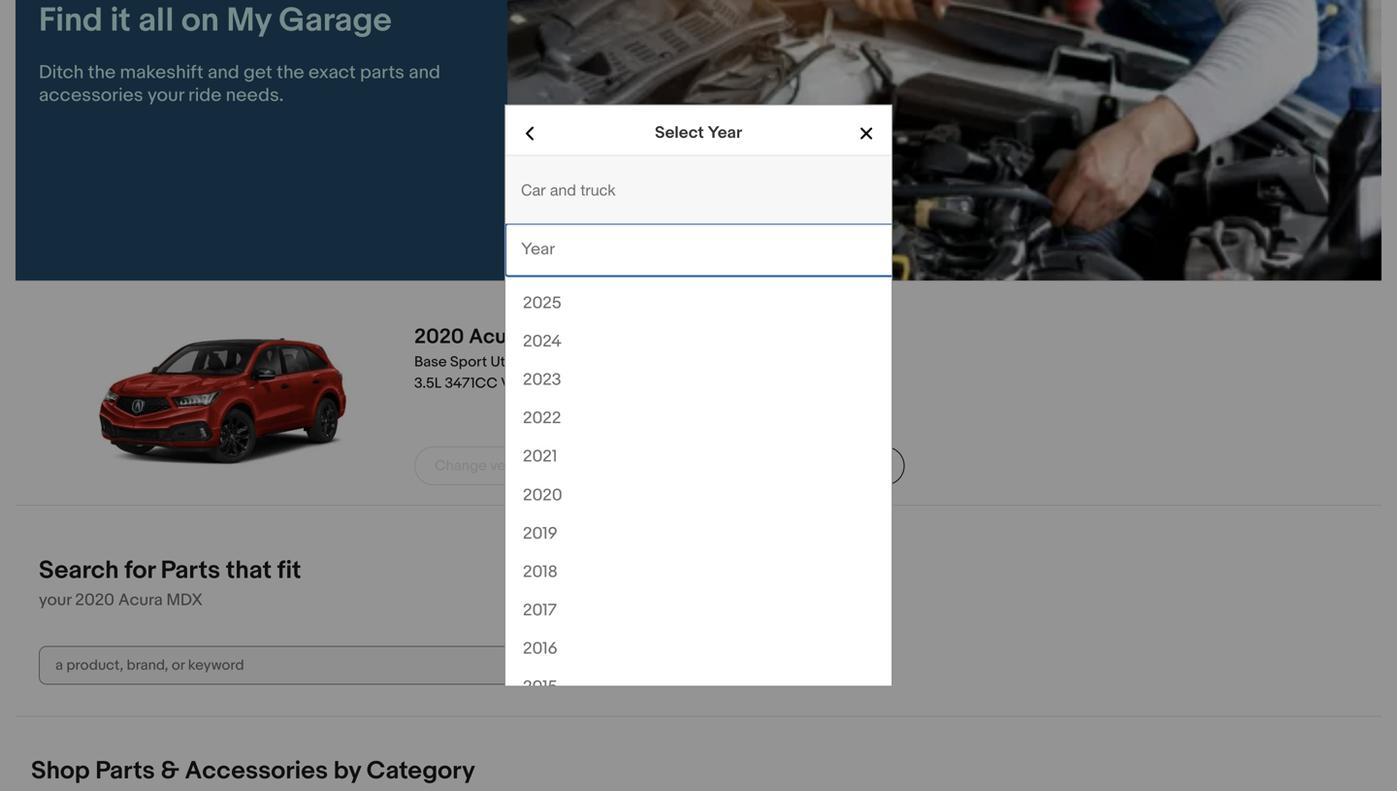Task type: vqa. For each thing, say whether or not it's contained in the screenshot.
the left "your"
yes



Task type: describe. For each thing, give the bounding box(es) containing it.
needs.
[[226, 84, 284, 107]]

(0)
[[541, 457, 558, 475]]

select
[[655, 123, 704, 143]]

acura inside 2020 acura mdx base sport utility 4-door 3.5l 3471cc v6 gas sohc naturally aspirated
[[469, 324, 525, 350]]

mdx inside 2020 acura mdx base sport utility 4-door 3.5l 3471cc v6 gas sohc naturally aspirated
[[530, 324, 576, 350]]

2025
[[523, 293, 562, 313]]

0 horizontal spatial and
[[208, 61, 239, 84]]

acura inside search for parts that fit your 2020 acura mdx
[[118, 590, 163, 611]]

fit
[[277, 556, 301, 586]]

naturally
[[601, 375, 659, 392]]

your inside search for parts that fit your 2020 acura mdx
[[39, 590, 71, 611]]

2 the from the left
[[277, 61, 304, 84]]

&
[[161, 756, 179, 786]]

parts inside search for parts that fit your 2020 acura mdx
[[161, 556, 220, 586]]

aspirated
[[662, 375, 727, 392]]

by
[[334, 756, 361, 786]]

car
[[521, 181, 546, 199]]

vehicle
[[490, 457, 538, 475]]

year
[[708, 123, 743, 143]]

2025 option
[[508, 284, 890, 322]]

truck
[[581, 181, 616, 199]]

2024
[[523, 331, 562, 352]]

shop parts & accessories by category
[[31, 756, 475, 786]]

search for parts that fit your 2020 acura mdx
[[39, 556, 301, 611]]

shop
[[31, 756, 90, 786]]

car and truck
[[521, 181, 616, 199]]

find it all on my garage
[[39, 0, 392, 41]]

all
[[138, 0, 174, 41]]

2015
[[523, 677, 558, 698]]

on
[[181, 0, 219, 41]]

list box containing 2025
[[506, 282, 892, 707]]

gas
[[523, 375, 553, 392]]

2017 option
[[508, 591, 890, 630]]

ditch the makeshift and get the exact parts and accessories your ride needs.
[[39, 61, 441, 107]]

2021 option
[[508, 438, 890, 476]]

category
[[367, 756, 475, 786]]

exact
[[309, 61, 356, 84]]

4-
[[532, 353, 547, 371]]

accessories
[[39, 84, 143, 107]]

change
[[435, 457, 487, 475]]

2024 option
[[508, 322, 890, 361]]

for
[[124, 556, 155, 586]]

2020 option
[[508, 476, 890, 515]]

mdx inside search for parts that fit your 2020 acura mdx
[[167, 590, 203, 611]]



Task type: locate. For each thing, give the bounding box(es) containing it.
1 vertical spatial mdx
[[167, 590, 203, 611]]

0 vertical spatial parts
[[161, 556, 220, 586]]

your down the search
[[39, 590, 71, 611]]

1 horizontal spatial 2020
[[414, 324, 464, 350]]

2020
[[414, 324, 464, 350], [523, 485, 563, 505], [75, 590, 115, 611]]

find
[[39, 0, 103, 41]]

0 horizontal spatial 2020
[[75, 590, 115, 611]]

1 vertical spatial 2020
[[523, 485, 563, 505]]

your inside ditch the makeshift and get the exact parts and accessories your ride needs.
[[147, 84, 184, 107]]

0 horizontal spatial the
[[88, 61, 116, 84]]

1 horizontal spatial the
[[277, 61, 304, 84]]

that
[[226, 556, 272, 586]]

2019
[[523, 524, 558, 544]]

1 horizontal spatial acura
[[469, 324, 525, 350]]

and
[[208, 61, 239, 84], [409, 61, 441, 84], [550, 181, 576, 199]]

v6
[[501, 375, 520, 392]]

2023
[[523, 370, 562, 390]]

1 vertical spatial parts
[[95, 756, 155, 786]]

2020 inside option
[[523, 485, 563, 505]]

2017
[[523, 600, 557, 621]]

3.5l
[[414, 375, 442, 392]]

change vehicle (0)
[[435, 457, 558, 475]]

get
[[244, 61, 273, 84]]

the
[[88, 61, 116, 84], [277, 61, 304, 84]]

it
[[110, 0, 131, 41]]

0 vertical spatial acura
[[469, 324, 525, 350]]

1 vertical spatial your
[[39, 590, 71, 611]]

3471cc
[[445, 375, 498, 392]]

and left get
[[208, 61, 239, 84]]

acura
[[469, 324, 525, 350], [118, 590, 163, 611]]

2020 for 2020
[[523, 485, 563, 505]]

parts
[[161, 556, 220, 586], [95, 756, 155, 786]]

2 vertical spatial 2020
[[75, 590, 115, 611]]

2015 option
[[508, 668, 890, 707]]

parts right for
[[161, 556, 220, 586]]

parts left &
[[95, 756, 155, 786]]

2020 down "(0)"
[[523, 485, 563, 505]]

2 horizontal spatial 2020
[[523, 485, 563, 505]]

garage
[[279, 0, 392, 41]]

1 horizontal spatial your
[[147, 84, 184, 107]]

2021
[[523, 447, 558, 467]]

2020 acura mdx base sport utility 4-door 3.5l 3471cc v6 gas sohc naturally aspirated
[[414, 324, 727, 392]]

mdx
[[530, 324, 576, 350], [167, 590, 203, 611]]

door
[[547, 353, 580, 371]]

ride
[[188, 84, 222, 107]]

0 horizontal spatial mdx
[[167, 590, 203, 611]]

document containing select year
[[506, 105, 923, 736]]

2016 option
[[508, 630, 890, 668]]

1 the from the left
[[88, 61, 116, 84]]

2 horizontal spatial and
[[550, 181, 576, 199]]

0 vertical spatial your
[[147, 84, 184, 107]]

2022
[[523, 408, 562, 429]]

makeshift
[[120, 61, 204, 84]]

acura up 'utility'
[[469, 324, 525, 350]]

2020 up base
[[414, 324, 464, 350]]

0 horizontal spatial acura
[[118, 590, 163, 611]]

Year text field
[[506, 224, 923, 276]]

1 horizontal spatial parts
[[161, 556, 220, 586]]

1 horizontal spatial and
[[409, 61, 441, 84]]

and right car
[[550, 181, 576, 199]]

acura down for
[[118, 590, 163, 611]]

your left "ride" on the left
[[147, 84, 184, 107]]

2020 acura mdx image
[[93, 305, 352, 499]]

0 horizontal spatial your
[[39, 590, 71, 611]]

document
[[506, 105, 923, 736]]

Search search field
[[39, 646, 660, 685]]

0 horizontal spatial parts
[[95, 756, 155, 786]]

sport
[[450, 353, 487, 371]]

search
[[39, 556, 119, 586]]

2020 down the search
[[75, 590, 115, 611]]

2020 for 2020 acura mdx base sport utility 4-door 3.5l 3471cc v6 gas sohc naturally aspirated
[[414, 324, 464, 350]]

list box
[[506, 282, 892, 707]]

1 vertical spatial acura
[[118, 590, 163, 611]]

0 vertical spatial 2020
[[414, 324, 464, 350]]

2018 option
[[508, 553, 890, 591]]

utility
[[491, 353, 529, 371]]

2020 inside search for parts that fit your 2020 acura mdx
[[75, 590, 115, 611]]

2019 option
[[508, 515, 890, 553]]

and right parts
[[409, 61, 441, 84]]

0 vertical spatial mdx
[[530, 324, 576, 350]]

2023 option
[[508, 361, 890, 399]]

select year banner
[[506, 105, 892, 161]]

sohc
[[556, 375, 598, 392]]

1 horizontal spatial mdx
[[530, 324, 576, 350]]

base
[[414, 353, 447, 371]]

2022 option
[[508, 399, 890, 438]]

the right get
[[277, 61, 304, 84]]

your
[[147, 84, 184, 107], [39, 590, 71, 611]]

accessories
[[185, 756, 328, 786]]

the right ditch
[[88, 61, 116, 84]]

2020 inside 2020 acura mdx base sport utility 4-door 3.5l 3471cc v6 gas sohc naturally aspirated
[[414, 324, 464, 350]]

my
[[227, 0, 271, 41]]

2018
[[523, 562, 558, 582]]

parts
[[360, 61, 405, 84]]

2016
[[523, 639, 558, 659]]

select year
[[655, 123, 743, 143]]

ditch
[[39, 61, 84, 84]]



